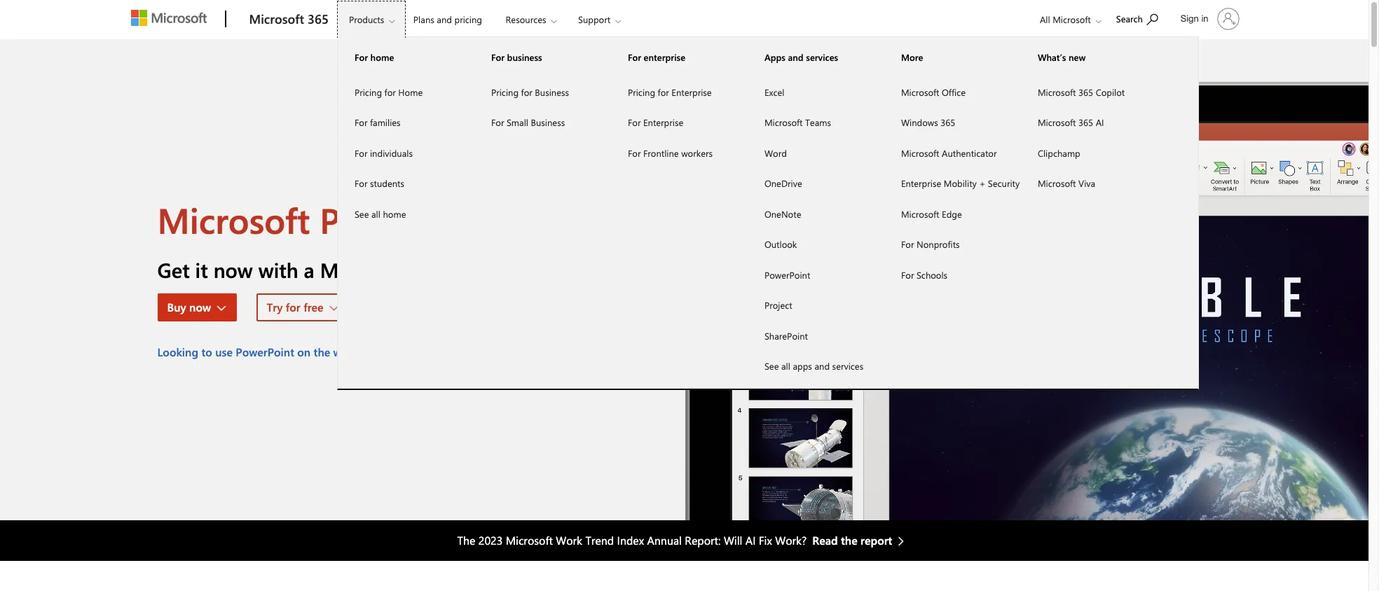 Task type: locate. For each thing, give the bounding box(es) containing it.
0 horizontal spatial pricing
[[355, 86, 382, 98]]

buy now button
[[157, 294, 237, 322]]

1 horizontal spatial sign
[[1181, 13, 1199, 24]]

buy
[[167, 300, 186, 315]]

for
[[355, 51, 368, 63], [491, 51, 505, 63], [628, 51, 641, 63], [355, 116, 368, 128], [491, 116, 504, 128], [628, 116, 641, 128], [355, 147, 368, 159], [628, 147, 641, 159], [355, 177, 368, 189], [901, 238, 914, 250], [901, 269, 914, 281]]

0 vertical spatial ai
[[1096, 116, 1104, 128]]

what's new
[[1038, 51, 1086, 63]]

and
[[437, 13, 452, 25], [788, 51, 804, 63], [815, 360, 830, 372]]

and inside plans and pricing link
[[437, 13, 452, 25]]

for nonprofits
[[901, 238, 960, 250]]

business for pricing for business
[[535, 86, 569, 98]]

powerpoint left on
[[236, 345, 294, 359]]

work?
[[776, 533, 807, 548]]

get
[[157, 256, 190, 283]]

for business
[[491, 51, 542, 63]]

see inside the see all home link
[[355, 208, 369, 220]]

frontline
[[644, 147, 679, 159]]

2 vertical spatial and
[[815, 360, 830, 372]]

for left business
[[491, 51, 505, 63]]

microsoft inside microsoft authenticator link
[[901, 147, 940, 159]]

for left the individuals
[[355, 147, 368, 159]]

1 vertical spatial now
[[189, 300, 211, 315]]

0 horizontal spatial the
[[314, 345, 330, 359]]

for left nonprofits
[[901, 238, 914, 250]]

365 left copilot
[[1079, 86, 1094, 98]]

0 vertical spatial enterprise
[[672, 86, 712, 98]]

365 for microsoft 365 copilot
[[1079, 86, 1094, 98]]

business up for small business link
[[535, 86, 569, 98]]

0 horizontal spatial all
[[372, 208, 381, 220]]

powerpoint
[[320, 196, 503, 243], [765, 269, 811, 281], [236, 345, 294, 359]]

3 pricing from the left
[[628, 86, 656, 98]]

business
[[535, 86, 569, 98], [531, 116, 565, 128]]

apps and services heading
[[748, 38, 885, 77]]

365 for microsoft 365
[[308, 11, 329, 27]]

plans and pricing link
[[407, 1, 489, 34]]

for for for enterprise
[[628, 116, 641, 128]]

0 vertical spatial see
[[355, 208, 369, 220]]

for left frontline
[[628, 147, 641, 159]]

enterprise up frontline
[[644, 116, 684, 128]]

resources
[[506, 13, 546, 25]]

all inside the see all home link
[[372, 208, 381, 220]]

0 vertical spatial sign
[[1181, 13, 1199, 24]]

1 vertical spatial the
[[841, 533, 858, 548]]

365 right windows
[[941, 116, 956, 128]]

for small business
[[491, 116, 565, 128]]

microsoft for microsoft viva
[[1038, 177, 1076, 189]]

2 horizontal spatial powerpoint
[[765, 269, 811, 281]]

microsoft 365 ai
[[1038, 116, 1104, 128]]

for small business link
[[475, 107, 611, 138]]

now right buy
[[189, 300, 211, 315]]

for inside 'link'
[[628, 116, 641, 128]]

sign right web?
[[363, 345, 385, 359]]

see left the apps
[[765, 360, 779, 372]]

in right search search field
[[1202, 13, 1209, 24]]

apps and services
[[765, 51, 839, 63]]

0 vertical spatial in
[[1202, 13, 1209, 24]]

2 horizontal spatial and
[[815, 360, 830, 372]]

home up pricing for home
[[371, 51, 394, 63]]

for students link
[[338, 168, 475, 199]]

for enterprise element
[[611, 76, 748, 168]]

all left the apps
[[782, 360, 791, 372]]

and for plans
[[437, 13, 452, 25]]

enterprise
[[644, 51, 686, 63]]

365 inside microsoft 365 link
[[308, 11, 329, 27]]

microsoft for microsoft 365
[[249, 11, 304, 27]]

services down sharepoint link
[[833, 360, 864, 372]]

for left families
[[355, 116, 368, 128]]

for students
[[355, 177, 404, 189]]

security
[[988, 177, 1020, 189]]

project
[[765, 299, 793, 311]]

pricing inside 'link'
[[355, 86, 382, 98]]

0 horizontal spatial and
[[437, 13, 452, 25]]

project link
[[748, 290, 885, 321]]

microsoft inside microsoft 365 link
[[249, 11, 304, 27]]

1 vertical spatial enterprise
[[644, 116, 684, 128]]

pricing up the "small"
[[491, 86, 519, 98]]

microsoft inside the microsoft teams link
[[765, 116, 803, 128]]

365 inside 'microsoft 365 copilot' link
[[1079, 86, 1094, 98]]

word
[[765, 147, 787, 159]]

365 inside 'microsoft 365 ai' link
[[1079, 116, 1094, 128]]

pricing
[[455, 13, 482, 25]]

for left enterprise
[[628, 51, 641, 63]]

read
[[813, 533, 838, 548]]

enterprise up microsoft edge at right
[[901, 177, 942, 189]]

0 vertical spatial business
[[535, 86, 569, 98]]

0 vertical spatial services
[[806, 51, 839, 63]]

microsoft inside 'microsoft 365 ai' link
[[1038, 116, 1076, 128]]

for individuals
[[355, 147, 413, 159]]

for for for students
[[355, 177, 368, 189]]

all for apps
[[782, 360, 791, 372]]

and right apps
[[788, 51, 804, 63]]

1 vertical spatial services
[[833, 360, 864, 372]]

looking to use powerpoint on the web? sign in link
[[157, 344, 417, 361]]

now inside dropdown button
[[189, 300, 211, 315]]

all inside see all apps and services 'link'
[[782, 360, 791, 372]]

for inside try for free dropdown button
[[286, 300, 301, 315]]

home down students
[[383, 208, 406, 220]]

1 horizontal spatial ai
[[1096, 116, 1104, 128]]

office
[[942, 86, 966, 98]]

microsoft for microsoft teams
[[765, 116, 803, 128]]

for inside pricing for enterprise link
[[658, 86, 669, 98]]

0 horizontal spatial see
[[355, 208, 369, 220]]

see all apps and services
[[765, 360, 864, 372]]

and inside the apps and services "heading"
[[788, 51, 804, 63]]

mobility
[[944, 177, 977, 189]]

see for see all apps and services
[[765, 360, 779, 372]]

0 horizontal spatial in
[[388, 345, 398, 359]]

enterprise mobility + security link
[[885, 168, 1021, 199]]

now
[[214, 256, 253, 283], [189, 300, 211, 315]]

ai left fix
[[746, 533, 756, 548]]

annual
[[647, 533, 682, 548]]

for for for frontline workers
[[628, 147, 641, 159]]

pricing up for enterprise
[[628, 86, 656, 98]]

for frontline workers
[[628, 147, 713, 159]]

see down the for students
[[355, 208, 369, 220]]

pricing for business link
[[475, 77, 611, 107]]

1 horizontal spatial the
[[841, 533, 858, 548]]

the
[[458, 533, 476, 548]]

services inside see all apps and services 'link'
[[833, 360, 864, 372]]

for home
[[355, 51, 394, 63]]

ai down 'microsoft 365 copilot' link
[[1096, 116, 1104, 128]]

support button
[[566, 1, 632, 38]]

microsoft 365 ai link
[[1021, 107, 1158, 138]]

for inside pricing for home 'link'
[[385, 86, 396, 98]]

pricing for enterprise
[[628, 86, 712, 98]]

see inside see all apps and services 'link'
[[765, 360, 779, 372]]

for for for enterprise
[[628, 51, 641, 63]]

microsoft inside microsoft viva link
[[1038, 177, 1076, 189]]

will
[[724, 533, 743, 548]]

pricing inside the for enterprise element
[[628, 86, 656, 98]]

1 horizontal spatial in
[[1202, 13, 1209, 24]]

0 vertical spatial powerpoint
[[320, 196, 503, 243]]

microsoft for microsoft authenticator
[[901, 147, 940, 159]]

0 horizontal spatial powerpoint
[[236, 345, 294, 359]]

microsoft 365 link
[[242, 1, 336, 39]]

2 horizontal spatial pricing
[[628, 86, 656, 98]]

1 vertical spatial ai
[[746, 533, 756, 548]]

2 vertical spatial enterprise
[[901, 177, 942, 189]]

for left home
[[385, 86, 396, 98]]

now right it
[[214, 256, 253, 283]]

for enterprise link
[[611, 107, 748, 138]]

microsoft for microsoft 365 ai
[[1038, 116, 1076, 128]]

apps
[[793, 360, 812, 372]]

microsoft inside microsoft edge link
[[901, 208, 940, 220]]

1 vertical spatial powerpoint
[[765, 269, 811, 281]]

0 vertical spatial and
[[437, 13, 452, 25]]

for inside 'link'
[[901, 238, 914, 250]]

all for home
[[372, 208, 381, 220]]

in right web?
[[388, 345, 398, 359]]

microsoft inside microsoft office link
[[901, 86, 940, 98]]

enterprise up for enterprise 'link'
[[672, 86, 712, 98]]

try
[[267, 300, 283, 315]]

the right read
[[841, 533, 858, 548]]

365 for microsoft 365 ai
[[1079, 116, 1094, 128]]

trend
[[586, 533, 614, 548]]

more element
[[885, 76, 1021, 290]]

what's new element
[[1021, 76, 1158, 199]]

business right the "small"
[[531, 116, 565, 128]]

0 horizontal spatial now
[[189, 300, 211, 315]]

pricing inside for business element
[[491, 86, 519, 98]]

for for for home
[[355, 51, 368, 63]]

Search search field
[[1110, 2, 1173, 34]]

1 vertical spatial see
[[765, 360, 779, 372]]

1 vertical spatial sign
[[363, 345, 385, 359]]

business for for small business
[[531, 116, 565, 128]]

for business element
[[475, 76, 611, 138]]

services up excel link at the right top of the page
[[806, 51, 839, 63]]

1 vertical spatial business
[[531, 116, 565, 128]]

for up for small business
[[521, 86, 533, 98]]

1 horizontal spatial pricing
[[491, 86, 519, 98]]

for for for small business
[[491, 116, 504, 128]]

work
[[556, 533, 583, 548]]

1 horizontal spatial now
[[214, 256, 253, 283]]

powerpoint down students
[[320, 196, 503, 243]]

enterprise inside enterprise mobility + security link
[[901, 177, 942, 189]]

0 vertical spatial now
[[214, 256, 253, 283]]

365 inside windows 365 "link"
[[941, 116, 956, 128]]

2 pricing from the left
[[491, 86, 519, 98]]

individuals
[[370, 147, 413, 159]]

copilot
[[1096, 86, 1125, 98]]

1 horizontal spatial see
[[765, 360, 779, 372]]

report:
[[685, 533, 721, 548]]

1 vertical spatial all
[[782, 360, 791, 372]]

try for free button
[[257, 294, 350, 322]]

pricing for enterprise link
[[611, 77, 748, 107]]

365 left products
[[308, 11, 329, 27]]

for down pricing for enterprise
[[628, 116, 641, 128]]

powerpoint down outlook
[[765, 269, 811, 281]]

outlook
[[765, 238, 797, 250]]

and right the plans on the top left of page
[[437, 13, 452, 25]]

for inside pricing for business link
[[521, 86, 533, 98]]

home
[[398, 86, 423, 98]]

for left students
[[355, 177, 368, 189]]

outlook link
[[748, 229, 885, 260]]

for enterprise heading
[[611, 38, 748, 77]]

see for see all home
[[355, 208, 369, 220]]

the right on
[[314, 345, 330, 359]]

0 vertical spatial home
[[371, 51, 394, 63]]

1 horizontal spatial powerpoint
[[320, 196, 503, 243]]

for left the "small"
[[491, 116, 504, 128]]

sign in link
[[1173, 2, 1245, 36]]

onenote
[[765, 208, 802, 220]]

for up for enterprise
[[658, 86, 669, 98]]

all down the for students
[[372, 208, 381, 220]]

0 vertical spatial the
[[314, 345, 330, 359]]

1 vertical spatial and
[[788, 51, 804, 63]]

1 horizontal spatial all
[[782, 360, 791, 372]]

for right the try
[[286, 300, 301, 315]]

see all apps and services link
[[748, 351, 885, 382]]

a
[[304, 256, 315, 283]]

viva
[[1079, 177, 1096, 189]]

microsoft powerpoint
[[157, 196, 503, 243]]

microsoft inside 'microsoft 365 copilot' link
[[1038, 86, 1076, 98]]

sign right search search field
[[1181, 13, 1199, 24]]

sharepoint link
[[748, 321, 885, 351]]

more
[[901, 51, 924, 63]]

for for for schools
[[901, 269, 914, 281]]

1 horizontal spatial and
[[788, 51, 804, 63]]

onedrive
[[765, 177, 802, 189]]

for left schools
[[901, 269, 914, 281]]

enterprise inside pricing for enterprise link
[[672, 86, 712, 98]]

services
[[806, 51, 839, 63], [833, 360, 864, 372]]

0 vertical spatial all
[[372, 208, 381, 220]]

2 vertical spatial powerpoint
[[236, 345, 294, 359]]

excel link
[[748, 77, 885, 107]]

the 2023 microsoft work trend index annual report: will ai fix work? read the report
[[458, 533, 893, 548]]

365 down 'microsoft 365 copilot' link
[[1079, 116, 1094, 128]]

device screen showing a presentation open in powerpoint image
[[685, 39, 1369, 521]]

for families
[[355, 116, 401, 128]]

apps and services element
[[748, 76, 885, 382]]

1 pricing from the left
[[355, 86, 382, 98]]

and right the apps
[[815, 360, 830, 372]]

pricing up for families
[[355, 86, 382, 98]]

for down products
[[355, 51, 368, 63]]

home inside heading
[[371, 51, 394, 63]]



Task type: describe. For each thing, give the bounding box(es) containing it.
all
[[1040, 13, 1051, 25]]

for for enterprise
[[658, 86, 669, 98]]

microsoft 365 copilot
[[1038, 86, 1125, 98]]

for for for families
[[355, 116, 368, 128]]

for for for individuals
[[355, 147, 368, 159]]

report
[[861, 533, 893, 548]]

microsoft edge link
[[885, 199, 1021, 229]]

products button
[[337, 1, 406, 38]]

pricing for home
[[355, 86, 423, 98]]

for schools
[[901, 269, 948, 281]]

microsoft authenticator
[[901, 147, 997, 159]]

for for for business
[[491, 51, 505, 63]]

microsoft 365
[[249, 11, 329, 27]]

fix
[[759, 533, 772, 548]]

microsoft image
[[131, 10, 206, 26]]

microsoft for microsoft powerpoint
[[157, 196, 310, 243]]

microsoft for microsoft office
[[901, 86, 940, 98]]

for frontline workers link
[[611, 138, 748, 168]]

microsoft edge
[[901, 208, 962, 220]]

it
[[195, 256, 208, 283]]

pricing for pricing for home
[[355, 86, 382, 98]]

pricing for pricing for enterprise
[[628, 86, 656, 98]]

more heading
[[885, 38, 1021, 77]]

apps
[[765, 51, 786, 63]]

authenticator
[[942, 147, 997, 159]]

sharepoint
[[765, 330, 808, 342]]

microsoft for microsoft 365 copilot
[[1038, 86, 1076, 98]]

get it now with a microsoft 365 subscription.
[[157, 256, 572, 283]]

0 horizontal spatial sign
[[363, 345, 385, 359]]

for nonprofits link
[[885, 229, 1021, 260]]

for for home
[[385, 86, 396, 98]]

microsoft inside all microsoft dropdown button
[[1053, 13, 1091, 25]]

edge
[[942, 208, 962, 220]]

support
[[578, 13, 611, 25]]

clipchamp link
[[1021, 138, 1158, 168]]

365 for windows 365
[[941, 116, 956, 128]]

and inside see all apps and services 'link'
[[815, 360, 830, 372]]

microsoft teams
[[765, 116, 831, 128]]

new
[[1069, 51, 1086, 63]]

all microsoft
[[1040, 13, 1091, 25]]

windows 365 link
[[885, 107, 1021, 138]]

for individuals link
[[338, 138, 475, 168]]

nonprofits
[[917, 238, 960, 250]]

and for apps
[[788, 51, 804, 63]]

search button
[[1110, 2, 1165, 34]]

microsoft for microsoft edge
[[901, 208, 940, 220]]

to
[[201, 345, 212, 359]]

microsoft office
[[901, 86, 966, 98]]

for for for nonprofits
[[901, 238, 914, 250]]

for home element
[[338, 76, 475, 229]]

read the report link
[[813, 533, 912, 549]]

subscription.
[[454, 256, 572, 283]]

onenote link
[[748, 199, 885, 229]]

microsoft teams link
[[748, 107, 885, 138]]

what's new heading
[[1021, 38, 1158, 77]]

ai inside what's new element
[[1096, 116, 1104, 128]]

web?
[[333, 345, 360, 359]]

for home heading
[[338, 38, 475, 77]]

schools
[[917, 269, 948, 281]]

clipchamp
[[1038, 147, 1081, 159]]

with
[[259, 256, 298, 283]]

365 down the see all home link
[[414, 256, 448, 283]]

plans and pricing
[[414, 13, 482, 25]]

small
[[507, 116, 529, 128]]

search
[[1117, 13, 1143, 25]]

0 horizontal spatial ai
[[746, 533, 756, 548]]

for business heading
[[475, 38, 611, 77]]

microsoft office link
[[885, 77, 1021, 107]]

workers
[[682, 147, 713, 159]]

windows
[[901, 116, 939, 128]]

1 vertical spatial home
[[383, 208, 406, 220]]

pricing for home link
[[338, 77, 475, 107]]

index
[[617, 533, 644, 548]]

2023
[[479, 533, 503, 548]]

try for free
[[267, 300, 324, 315]]

for schools link
[[885, 260, 1021, 290]]

for for free
[[286, 300, 301, 315]]

see all home
[[355, 208, 406, 220]]

resources button
[[494, 1, 568, 38]]

use
[[215, 345, 233, 359]]

pricing for pricing for business
[[491, 86, 519, 98]]

enterprise mobility + security
[[901, 177, 1020, 189]]

business
[[507, 51, 542, 63]]

1 vertical spatial in
[[388, 345, 398, 359]]

for families link
[[338, 107, 475, 138]]

services inside the apps and services "heading"
[[806, 51, 839, 63]]

for enterprise
[[628, 51, 686, 63]]

enterprise inside for enterprise 'link'
[[644, 116, 684, 128]]

microsoft viva
[[1038, 177, 1096, 189]]

powerpoint inside apps and services element
[[765, 269, 811, 281]]

teams
[[806, 116, 831, 128]]

looking to use powerpoint on the web? sign in
[[157, 345, 398, 359]]

all microsoft button
[[1029, 1, 1109, 38]]

microsoft 365 copilot link
[[1021, 77, 1158, 107]]

for for business
[[521, 86, 533, 98]]

+
[[980, 177, 986, 189]]

plans
[[414, 13, 434, 25]]

what's
[[1038, 51, 1067, 63]]



Task type: vqa. For each thing, say whether or not it's contained in the screenshot.
See All Home
yes



